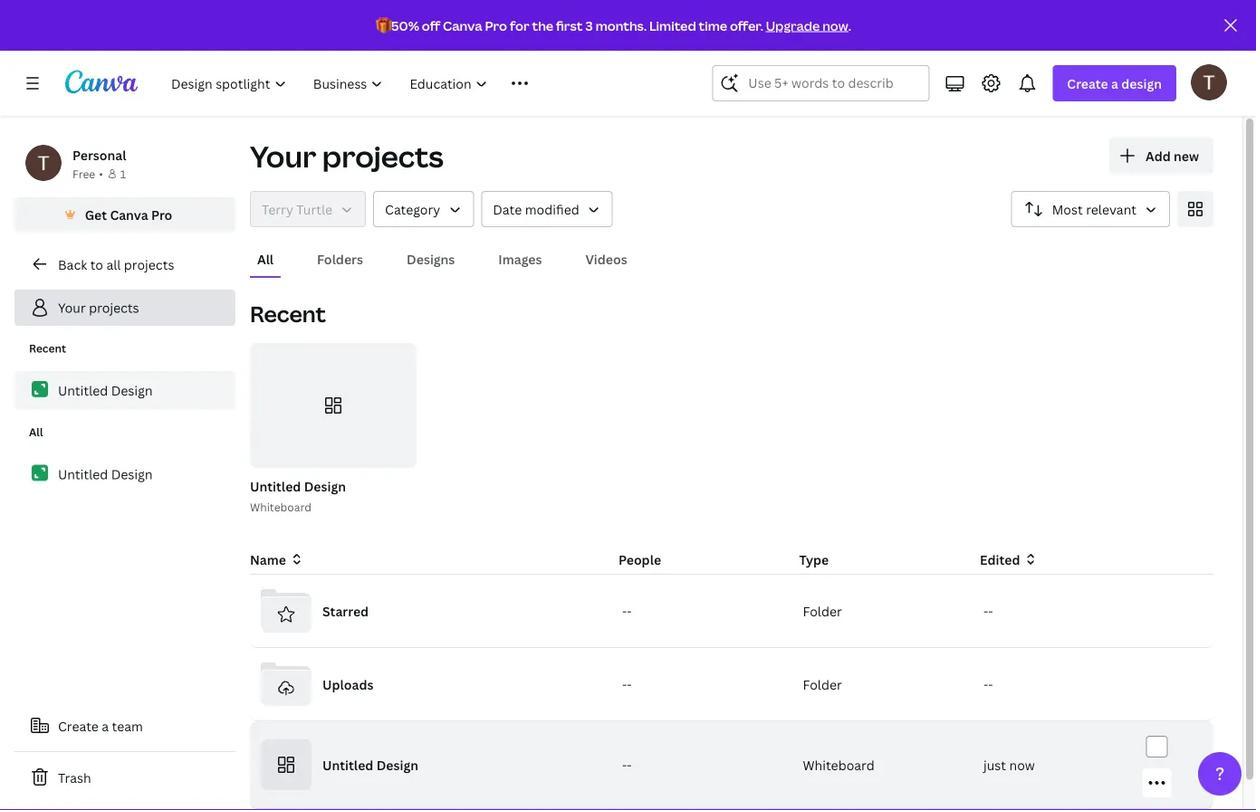 Task type: describe. For each thing, give the bounding box(es) containing it.
1 horizontal spatial now
[[1009, 757, 1035, 774]]

projects inside back to all projects link
[[124, 256, 174, 273]]

relevant
[[1086, 201, 1137, 218]]

trash
[[58, 769, 91, 787]]

images
[[498, 250, 542, 268]]

get canva pro
[[85, 206, 172, 223]]

folders button
[[310, 242, 370, 276]]

🎁 50% off canva pro for the first 3 months. limited time offer. upgrade now .
[[376, 17, 851, 34]]

1 vertical spatial your
[[58, 299, 86, 317]]

videos button
[[578, 242, 635, 276]]

get canva pro button
[[14, 197, 235, 232]]

0 vertical spatial your projects
[[250, 137, 444, 176]]

0 vertical spatial canva
[[443, 17, 482, 34]]

Date modified button
[[481, 191, 613, 227]]

category
[[385, 201, 440, 218]]

projects inside your projects link
[[89, 299, 139, 317]]

name button
[[250, 550, 304, 570]]

designs button
[[399, 242, 462, 276]]

name
[[250, 551, 286, 568]]

just now
[[983, 757, 1035, 774]]

starred
[[322, 603, 369, 620]]

Owner button
[[250, 191, 366, 227]]

people
[[619, 551, 661, 568]]

0 horizontal spatial all
[[29, 425, 43, 440]]

Search search field
[[748, 66, 893, 101]]

Sort by button
[[1011, 191, 1170, 227]]

folder for uploads
[[803, 676, 842, 693]]

back to all projects
[[58, 256, 174, 273]]

2 untitled design link from the top
[[14, 455, 235, 494]]

create a team
[[58, 718, 143, 735]]

canva inside "button"
[[110, 206, 148, 223]]

pro inside "button"
[[151, 206, 172, 223]]

edited button
[[980, 550, 1146, 570]]

1 untitled design link from the top
[[14, 371, 235, 410]]

•
[[99, 166, 103, 181]]

months.
[[596, 17, 647, 34]]

untitled inside untitled design whiteboard
[[250, 478, 301, 495]]

3
[[585, 17, 593, 34]]

type
[[799, 551, 829, 568]]

to
[[90, 256, 103, 273]]

most relevant
[[1052, 201, 1137, 218]]

whiteboard inside untitled design whiteboard
[[250, 499, 311, 514]]

new
[[1174, 147, 1199, 164]]

uploads
[[322, 676, 373, 693]]

Category button
[[373, 191, 474, 227]]

1 horizontal spatial your
[[250, 137, 316, 176]]

untitled design button
[[250, 475, 346, 498]]

images button
[[491, 242, 549, 276]]

upgrade
[[766, 17, 820, 34]]

add
[[1146, 147, 1171, 164]]



Task type: vqa. For each thing, say whether or not it's contained in the screenshot.
iPhone inside 'button'
no



Task type: locate. For each thing, give the bounding box(es) containing it.
1 horizontal spatial all
[[257, 250, 274, 268]]

videos
[[585, 250, 627, 268]]

terry turtle
[[262, 201, 332, 218]]

2 vertical spatial projects
[[89, 299, 139, 317]]

create inside create a team button
[[58, 718, 99, 735]]

first
[[556, 17, 583, 34]]

a left 'team'
[[102, 718, 109, 735]]

0 horizontal spatial create
[[58, 718, 99, 735]]

projects down all
[[89, 299, 139, 317]]

create for create a team
[[58, 718, 99, 735]]

1 horizontal spatial a
[[1111, 75, 1118, 92]]

terry
[[262, 201, 293, 218]]

trash link
[[14, 760, 235, 796]]

whiteboard
[[250, 499, 311, 514], [803, 757, 875, 774]]

untitled design link
[[14, 371, 235, 410], [14, 455, 235, 494]]

turtle
[[296, 201, 332, 218]]

0 horizontal spatial a
[[102, 718, 109, 735]]

0 horizontal spatial now
[[822, 17, 848, 34]]

design
[[1121, 75, 1162, 92]]

your
[[250, 137, 316, 176], [58, 299, 86, 317]]

top level navigation element
[[159, 65, 669, 101], [159, 65, 669, 101]]

all inside button
[[257, 250, 274, 268]]

folders
[[317, 250, 363, 268]]

modified
[[525, 201, 579, 218]]

50%
[[391, 17, 419, 34]]

1 vertical spatial pro
[[151, 206, 172, 223]]

🎁
[[376, 17, 389, 34]]

--
[[622, 603, 632, 620], [983, 603, 993, 620], [622, 676, 632, 693], [983, 676, 993, 693], [622, 757, 632, 774]]

1 vertical spatial all
[[29, 425, 43, 440]]

back
[[58, 256, 87, 273]]

your down back
[[58, 299, 86, 317]]

1 vertical spatial projects
[[124, 256, 174, 273]]

now
[[822, 17, 848, 34], [1009, 757, 1035, 774]]

add new button
[[1109, 138, 1213, 174]]

1 horizontal spatial your projects
[[250, 137, 444, 176]]

get
[[85, 206, 107, 223]]

untitled design
[[58, 382, 153, 399], [58, 466, 153, 483], [322, 757, 418, 774]]

1 horizontal spatial pro
[[485, 17, 507, 34]]

1 vertical spatial canva
[[110, 206, 148, 223]]

1 vertical spatial folder
[[803, 676, 842, 693]]

create
[[1067, 75, 1108, 92], [58, 718, 99, 735]]

a inside create a design dropdown button
[[1111, 75, 1118, 92]]

your projects
[[250, 137, 444, 176], [58, 299, 139, 317]]

most
[[1052, 201, 1083, 218]]

just
[[983, 757, 1006, 774]]

date
[[493, 201, 522, 218]]

1 horizontal spatial recent
[[250, 299, 326, 329]]

0 vertical spatial a
[[1111, 75, 1118, 92]]

1 vertical spatial untitled design link
[[14, 455, 235, 494]]

canva right get
[[110, 206, 148, 223]]

your projects up 'turtle'
[[250, 137, 444, 176]]

0 vertical spatial projects
[[322, 137, 444, 176]]

off
[[422, 17, 440, 34]]

0 horizontal spatial recent
[[29, 341, 66, 356]]

.
[[848, 17, 851, 34]]

0 vertical spatial folder
[[803, 603, 842, 620]]

offer.
[[730, 17, 763, 34]]

1 vertical spatial whiteboard
[[803, 757, 875, 774]]

design
[[111, 382, 153, 399], [111, 466, 153, 483], [304, 478, 346, 495], [376, 757, 418, 774]]

for
[[510, 17, 529, 34]]

create a team button
[[14, 708, 235, 744]]

pro
[[485, 17, 507, 34], [151, 206, 172, 223]]

the
[[532, 17, 553, 34]]

date modified
[[493, 201, 579, 218]]

1 horizontal spatial create
[[1067, 75, 1108, 92]]

0 horizontal spatial your projects
[[58, 299, 139, 317]]

0 vertical spatial untitled design
[[58, 382, 153, 399]]

1 vertical spatial a
[[102, 718, 109, 735]]

create left the design
[[1067, 75, 1108, 92]]

a inside create a team button
[[102, 718, 109, 735]]

0 vertical spatial all
[[257, 250, 274, 268]]

all
[[257, 250, 274, 268], [29, 425, 43, 440]]

0 horizontal spatial your
[[58, 299, 86, 317]]

designs
[[407, 250, 455, 268]]

personal
[[72, 146, 126, 163]]

untitled design whiteboard
[[250, 478, 346, 514]]

projects up "category" at top left
[[322, 137, 444, 176]]

all
[[106, 256, 121, 273]]

0 vertical spatial recent
[[250, 299, 326, 329]]

1
[[120, 166, 126, 181]]

terry turtle image
[[1191, 64, 1227, 100]]

team
[[112, 718, 143, 735]]

free •
[[72, 166, 103, 181]]

canva right off
[[443, 17, 482, 34]]

0 vertical spatial pro
[[485, 17, 507, 34]]

add new
[[1146, 147, 1199, 164]]

your projects link
[[14, 290, 235, 326]]

create inside create a design dropdown button
[[1067, 75, 1108, 92]]

0 vertical spatial whiteboard
[[250, 499, 311, 514]]

free
[[72, 166, 95, 181]]

your up terry
[[250, 137, 316, 176]]

0 horizontal spatial canva
[[110, 206, 148, 223]]

0 vertical spatial untitled design link
[[14, 371, 235, 410]]

canva
[[443, 17, 482, 34], [110, 206, 148, 223]]

recent down your projects link
[[29, 341, 66, 356]]

1 horizontal spatial whiteboard
[[803, 757, 875, 774]]

2 folder from the top
[[803, 676, 842, 693]]

1 vertical spatial now
[[1009, 757, 1035, 774]]

create a design
[[1067, 75, 1162, 92]]

limited
[[649, 17, 696, 34]]

0 horizontal spatial pro
[[151, 206, 172, 223]]

untitled
[[58, 382, 108, 399], [58, 466, 108, 483], [250, 478, 301, 495], [322, 757, 373, 774]]

projects right all
[[124, 256, 174, 273]]

design inside untitled design whiteboard
[[304, 478, 346, 495]]

recent down all button
[[250, 299, 326, 329]]

edited
[[980, 551, 1020, 568]]

-
[[622, 603, 627, 620], [627, 603, 632, 620], [983, 603, 988, 620], [988, 603, 993, 620], [622, 676, 627, 693], [627, 676, 632, 693], [983, 676, 988, 693], [988, 676, 993, 693], [622, 757, 627, 774], [627, 757, 632, 774]]

0 vertical spatial now
[[822, 17, 848, 34]]

create left 'team'
[[58, 718, 99, 735]]

folder for starred
[[803, 603, 842, 620]]

upgrade now button
[[766, 17, 848, 34]]

all button
[[250, 242, 281, 276]]

a left the design
[[1111, 75, 1118, 92]]

0 horizontal spatial whiteboard
[[250, 499, 311, 514]]

1 vertical spatial create
[[58, 718, 99, 735]]

1 folder from the top
[[803, 603, 842, 620]]

projects
[[322, 137, 444, 176], [124, 256, 174, 273], [89, 299, 139, 317]]

1 vertical spatial recent
[[29, 341, 66, 356]]

now right just
[[1009, 757, 1035, 774]]

1 vertical spatial untitled design
[[58, 466, 153, 483]]

pro up back to all projects link
[[151, 206, 172, 223]]

a for design
[[1111, 75, 1118, 92]]

2 vertical spatial untitled design
[[322, 757, 418, 774]]

0 vertical spatial your
[[250, 137, 316, 176]]

1 horizontal spatial canva
[[443, 17, 482, 34]]

now right the upgrade in the right of the page
[[822, 17, 848, 34]]

pro left for
[[485, 17, 507, 34]]

back to all projects link
[[14, 246, 235, 283]]

time
[[699, 17, 727, 34]]

folder
[[803, 603, 842, 620], [803, 676, 842, 693]]

None search field
[[712, 65, 929, 101]]

create a design button
[[1053, 65, 1176, 101]]

1 vertical spatial your projects
[[58, 299, 139, 317]]

your projects down to
[[58, 299, 139, 317]]

a for team
[[102, 718, 109, 735]]

create for create a design
[[1067, 75, 1108, 92]]

0 vertical spatial create
[[1067, 75, 1108, 92]]

recent
[[250, 299, 326, 329], [29, 341, 66, 356]]

a
[[1111, 75, 1118, 92], [102, 718, 109, 735]]



